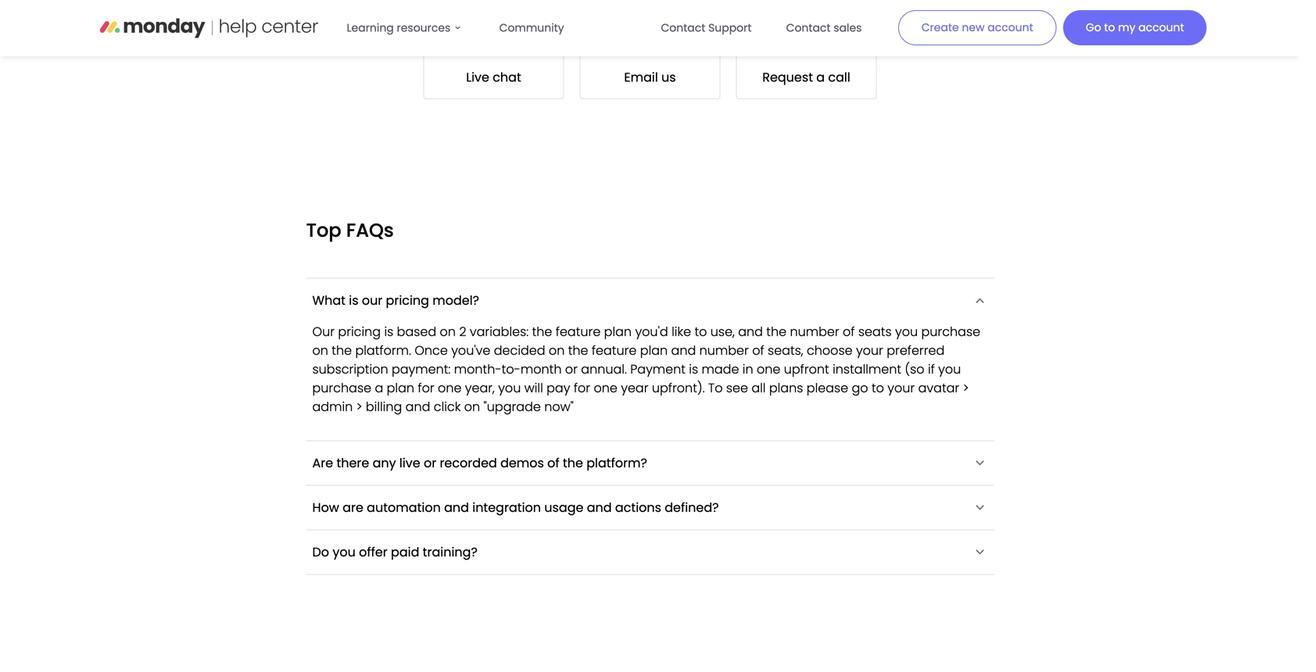 Task type: locate. For each thing, give the bounding box(es) containing it.
1 horizontal spatial to
[[872, 379, 884, 397]]

defined?
[[665, 499, 719, 516]]

0 horizontal spatial contact
[[661, 20, 706, 36]]

pricing up platform.
[[338, 323, 381, 341]]

1 vertical spatial or
[[424, 454, 436, 472]]

of up in
[[752, 342, 764, 359]]

0 vertical spatial a
[[817, 68, 825, 86]]

1 vertical spatial >
[[356, 398, 362, 416]]

to-
[[502, 360, 521, 378]]

number down use, at the right of the page
[[700, 342, 749, 359]]

contact left sales at right
[[786, 20, 831, 36]]

0 vertical spatial >
[[963, 379, 969, 397]]

0 horizontal spatial or
[[424, 454, 436, 472]]

to right go
[[1104, 20, 1115, 35]]

plan down "you'd"
[[640, 342, 668, 359]]

if
[[928, 360, 935, 378]]

for down payment:
[[418, 379, 435, 397]]

a up billing
[[375, 379, 383, 397]]

purchase
[[922, 323, 981, 341], [312, 379, 371, 397]]

account right new
[[988, 20, 1033, 35]]

and
[[738, 323, 763, 341], [671, 342, 696, 359], [406, 398, 430, 416], [444, 499, 469, 516], [587, 499, 612, 516]]

2
[[459, 323, 466, 341]]

0 vertical spatial purchase
[[922, 323, 981, 341]]

all
[[752, 379, 766, 397]]

the up decided
[[532, 323, 552, 341]]

please
[[807, 379, 848, 397]]

0 horizontal spatial to
[[695, 323, 707, 341]]

1 arrow image from the top
[[972, 291, 988, 310]]

0 horizontal spatial account
[[988, 20, 1033, 35]]

2 vertical spatial of
[[547, 454, 560, 472]]

create new account
[[922, 20, 1033, 35]]

or inside our pricing is based on 2 variables: the feature plan you'd like to use, and the number of seats you purchase on the platform. once you've decided on the feature plan and number of seats, choose your preferred subscription payment: month-to-month or annual. payment is made in one upfront installment (so if you purchase a plan for one year, you will pay for one year upfront). to see all plans please go to your avatar > admin > billing and click on "upgrade now"
[[565, 360, 578, 378]]

1 horizontal spatial account
[[1139, 20, 1184, 35]]

like
[[672, 323, 691, 341]]

to right the go
[[872, 379, 884, 397]]

in
[[743, 360, 753, 378]]

a inside our pricing is based on 2 variables: the feature plan you'd like to use, and the number of seats you purchase on the platform. once you've decided on the feature plan and number of seats, choose your preferred subscription payment: month-to-month or annual. payment is made in one upfront installment (so if you purchase a plan for one year, you will pay for one year upfront). to see all plans please go to your avatar > admin > billing and click on "upgrade now"
[[375, 379, 383, 397]]

integration
[[472, 499, 541, 516]]

month-
[[454, 360, 502, 378]]

is up upfront).
[[689, 360, 698, 378]]

0 vertical spatial number
[[790, 323, 840, 341]]

on left 2
[[440, 323, 456, 341]]

plan
[[604, 323, 632, 341], [640, 342, 668, 359], [387, 379, 414, 397]]

request
[[763, 68, 813, 86]]

to right like
[[695, 323, 707, 341]]

2 vertical spatial is
[[689, 360, 698, 378]]

how are automation and integration usage and actions defined?
[[312, 499, 719, 516]]

platform?
[[587, 454, 647, 472]]

your
[[856, 342, 883, 359], [888, 379, 915, 397]]

the
[[532, 323, 552, 341], [767, 323, 787, 341], [332, 342, 352, 359], [568, 342, 588, 359], [563, 454, 583, 472]]

plan up billing
[[387, 379, 414, 397]]

1 account from the left
[[988, 20, 1033, 35]]

model?
[[433, 292, 479, 309]]

2 arrow image from the top
[[972, 454, 988, 473]]

0 horizontal spatial >
[[356, 398, 362, 416]]

you
[[895, 323, 918, 341], [938, 360, 961, 378], [498, 379, 521, 397], [333, 543, 356, 561]]

live
[[466, 68, 489, 86]]

purchase up preferred at the bottom right
[[922, 323, 981, 341]]

1 vertical spatial feature
[[592, 342, 637, 359]]

month
[[521, 360, 562, 378]]

us
[[662, 68, 676, 86]]

2 horizontal spatial plan
[[640, 342, 668, 359]]

1 horizontal spatial of
[[752, 342, 764, 359]]

of
[[843, 323, 855, 341], [752, 342, 764, 359], [547, 454, 560, 472]]

plan left "you'd"
[[604, 323, 632, 341]]

0 horizontal spatial number
[[700, 342, 749, 359]]

2 vertical spatial plan
[[387, 379, 414, 397]]

platform.
[[355, 342, 411, 359]]

> left billing
[[356, 398, 362, 416]]

choose
[[807, 342, 853, 359]]

usage
[[544, 499, 584, 516]]

you up preferred at the bottom right
[[895, 323, 918, 341]]

email us
[[624, 68, 676, 86]]

0 horizontal spatial a
[[375, 379, 383, 397]]

1 horizontal spatial or
[[565, 360, 578, 378]]

contact inside contact support link
[[661, 20, 706, 36]]

is left "our"
[[349, 292, 359, 309]]

or up the "pay"
[[565, 360, 578, 378]]

1 vertical spatial arrow image
[[972, 454, 988, 473]]

1 vertical spatial number
[[700, 342, 749, 359]]

go
[[1086, 20, 1102, 35]]

1 vertical spatial your
[[888, 379, 915, 397]]

0 horizontal spatial your
[[856, 342, 883, 359]]

of left seats
[[843, 323, 855, 341]]

year
[[621, 379, 649, 397]]

0 vertical spatial plan
[[604, 323, 632, 341]]

1 horizontal spatial purchase
[[922, 323, 981, 341]]

a
[[817, 68, 825, 86], [375, 379, 383, 397]]

2 vertical spatial arrow image
[[972, 543, 988, 562]]

0 vertical spatial arrow image
[[972, 291, 988, 310]]

1 horizontal spatial number
[[790, 323, 840, 341]]

0 horizontal spatial for
[[418, 379, 435, 397]]

contact sales link
[[777, 13, 871, 44]]

year,
[[465, 379, 495, 397]]

sales
[[834, 20, 862, 36]]

0 horizontal spatial plan
[[387, 379, 414, 397]]

your up "installment"
[[856, 342, 883, 359]]

subscription
[[312, 360, 388, 378]]

0 vertical spatial pricing
[[386, 292, 429, 309]]

0 vertical spatial of
[[843, 323, 855, 341]]

is up platform.
[[384, 323, 394, 341]]

0 vertical spatial to
[[1104, 20, 1115, 35]]

0 horizontal spatial one
[[438, 379, 462, 397]]

1 horizontal spatial contact
[[786, 20, 831, 36]]

a left call
[[817, 68, 825, 86]]

feature
[[556, 323, 601, 341], [592, 342, 637, 359]]

one right in
[[757, 360, 781, 378]]

arrow image
[[972, 291, 988, 310], [972, 454, 988, 473], [972, 543, 988, 562]]

3 arrow image from the top
[[972, 543, 988, 562]]

1 horizontal spatial for
[[574, 379, 590, 397]]

one down "annual."
[[594, 379, 618, 397]]

any
[[373, 454, 396, 472]]

on
[[440, 323, 456, 341], [312, 342, 328, 359], [549, 342, 565, 359], [464, 398, 480, 416]]

one up click at the bottom left of the page
[[438, 379, 462, 397]]

seats,
[[768, 342, 804, 359]]

contact left support
[[661, 20, 706, 36]]

for
[[418, 379, 435, 397], [574, 379, 590, 397]]

monday.com logo image
[[100, 12, 319, 44]]

or right live
[[424, 454, 436, 472]]

> right 'avatar'
[[963, 379, 969, 397]]

and down like
[[671, 342, 696, 359]]

0 horizontal spatial pricing
[[338, 323, 381, 341]]

create new account link
[[898, 10, 1057, 45]]

call
[[828, 68, 851, 86]]

2 horizontal spatial one
[[757, 360, 781, 378]]

2 vertical spatial to
[[872, 379, 884, 397]]

number
[[790, 323, 840, 341], [700, 342, 749, 359]]

1 vertical spatial pricing
[[338, 323, 381, 341]]

1 horizontal spatial your
[[888, 379, 915, 397]]

contact support link
[[652, 13, 761, 44]]

contact support
[[661, 20, 752, 36]]

contact
[[661, 20, 706, 36], [786, 20, 831, 36]]

will
[[524, 379, 543, 397]]

our
[[362, 292, 383, 309]]

of right demos
[[547, 454, 560, 472]]

to
[[1104, 20, 1115, 35], [695, 323, 707, 341], [872, 379, 884, 397]]

0 vertical spatial or
[[565, 360, 578, 378]]

the up subscription
[[332, 342, 352, 359]]

or
[[565, 360, 578, 378], [424, 454, 436, 472]]

1 horizontal spatial one
[[594, 379, 618, 397]]

decided
[[494, 342, 545, 359]]

2 contact from the left
[[786, 20, 831, 36]]

create
[[922, 20, 959, 35]]

0 vertical spatial your
[[856, 342, 883, 359]]

email
[[624, 68, 658, 86]]

account right my
[[1139, 20, 1184, 35]]

the up "annual."
[[568, 342, 588, 359]]

1 vertical spatial plan
[[640, 342, 668, 359]]

are
[[343, 499, 364, 516]]

contact for contact support
[[661, 20, 706, 36]]

your down the (so
[[888, 379, 915, 397]]

you'd
[[635, 323, 668, 341]]

1 vertical spatial a
[[375, 379, 383, 397]]

1 horizontal spatial a
[[817, 68, 825, 86]]

0 horizontal spatial purchase
[[312, 379, 371, 397]]

1 contact from the left
[[661, 20, 706, 36]]

pricing up based
[[386, 292, 429, 309]]

for right the "pay"
[[574, 379, 590, 397]]

number up choose
[[790, 323, 840, 341]]

contact inside contact sales "link"
[[786, 20, 831, 36]]

1 horizontal spatial plan
[[604, 323, 632, 341]]

on down our
[[312, 342, 328, 359]]

purchase down subscription
[[312, 379, 371, 397]]

1 vertical spatial is
[[384, 323, 394, 341]]

and left click at the bottom left of the page
[[406, 398, 430, 416]]

0 vertical spatial is
[[349, 292, 359, 309]]



Task type: vqa. For each thing, say whether or not it's contained in the screenshot.
Task management
no



Task type: describe. For each thing, give the bounding box(es) containing it.
1 vertical spatial to
[[695, 323, 707, 341]]

you right do
[[333, 543, 356, 561]]

demos
[[500, 454, 544, 472]]

go to my account link
[[1063, 10, 1207, 45]]

learning resources link
[[337, 13, 474, 44]]

the left platform?
[[563, 454, 583, 472]]

support
[[708, 20, 752, 36]]

top
[[306, 217, 341, 244]]

1 horizontal spatial pricing
[[386, 292, 429, 309]]

admin
[[312, 398, 353, 416]]

variables:
[[470, 323, 529, 341]]

upfront).
[[652, 379, 705, 397]]

there
[[337, 454, 369, 472]]

go to my account
[[1086, 20, 1184, 35]]

community link
[[490, 13, 574, 44]]

payment:
[[392, 360, 451, 378]]

go
[[852, 379, 868, 397]]

"upgrade
[[484, 398, 541, 416]]

0 horizontal spatial is
[[349, 292, 359, 309]]

2 horizontal spatial is
[[689, 360, 698, 378]]

click
[[434, 398, 461, 416]]

plans
[[769, 379, 803, 397]]

2 horizontal spatial to
[[1104, 20, 1115, 35]]

2 for from the left
[[574, 379, 590, 397]]

on up month
[[549, 342, 565, 359]]

billing
[[366, 398, 402, 416]]

resources
[[397, 20, 451, 36]]

top faqs
[[306, 217, 394, 244]]

on down the year,
[[464, 398, 480, 416]]

now"
[[544, 398, 574, 416]]

to
[[708, 379, 723, 397]]

you've
[[451, 342, 491, 359]]

and up training?
[[444, 499, 469, 516]]

annual.
[[581, 360, 627, 378]]

2 horizontal spatial of
[[843, 323, 855, 341]]

offer
[[359, 543, 388, 561]]

use,
[[711, 323, 735, 341]]

contact sales
[[786, 20, 862, 36]]

what
[[312, 292, 346, 309]]

installment
[[833, 360, 902, 378]]

what is our pricing model?
[[312, 292, 479, 309]]

arrow image for do you offer paid training?
[[972, 543, 988, 562]]

new
[[962, 20, 985, 35]]

payment
[[630, 360, 686, 378]]

my
[[1118, 20, 1136, 35]]

automation
[[367, 499, 441, 516]]

live chat
[[466, 68, 521, 86]]

are
[[312, 454, 333, 472]]

1 horizontal spatial is
[[384, 323, 394, 341]]

preferred
[[887, 342, 945, 359]]

and right use, at the right of the page
[[738, 323, 763, 341]]

image image
[[621, 0, 680, 44]]

1 for from the left
[[418, 379, 435, 397]]

1 vertical spatial of
[[752, 342, 764, 359]]

training?
[[423, 543, 478, 561]]

recorded
[[440, 454, 497, 472]]

how
[[312, 499, 339, 516]]

do
[[312, 543, 329, 561]]

request a call
[[763, 68, 851, 86]]

learning
[[347, 20, 394, 36]]

actions
[[615, 499, 661, 516]]

faqs
[[346, 217, 394, 244]]

paid
[[391, 543, 419, 561]]

made
[[702, 360, 739, 378]]

you right if
[[938, 360, 961, 378]]

live
[[400, 454, 420, 472]]

avatar
[[918, 379, 960, 397]]

once
[[415, 342, 448, 359]]

you down 'to-'
[[498, 379, 521, 397]]

1 horizontal spatial >
[[963, 379, 969, 397]]

our pricing is based on 2 variables: the feature plan you'd like to use, and the number of seats you purchase on the platform. once you've decided on the feature plan and number of seats, choose your preferred subscription payment: month-to-month or annual. payment is made in one upfront installment (so if you purchase a plan for one year, you will pay for one year upfront). to see all plans please go to your avatar > admin > billing and click on "upgrade now"
[[312, 323, 981, 416]]

0 vertical spatial feature
[[556, 323, 601, 341]]

and right usage
[[587, 499, 612, 516]]

arrow image
[[972, 498, 988, 517]]

(so
[[905, 360, 925, 378]]

2 account from the left
[[1139, 20, 1184, 35]]

0 horizontal spatial of
[[547, 454, 560, 472]]

arrow image for what is our pricing model?
[[972, 291, 988, 310]]

contact for contact sales
[[786, 20, 831, 36]]

1 vertical spatial purchase
[[312, 379, 371, 397]]

see
[[726, 379, 748, 397]]

arrow image for are there any live or recorded demos of the platform?
[[972, 454, 988, 473]]

pay
[[547, 379, 570, 397]]

chat
[[493, 68, 521, 86]]

upfront
[[784, 360, 829, 378]]

do you offer paid training?
[[312, 543, 478, 561]]

learning resources
[[347, 20, 451, 36]]

community
[[499, 20, 564, 36]]

based
[[397, 323, 436, 341]]

our
[[312, 323, 335, 341]]

are there any live or recorded demos of the platform?
[[312, 454, 647, 472]]

seats
[[858, 323, 892, 341]]

pricing inside our pricing is based on 2 variables: the feature plan you'd like to use, and the number of seats you purchase on the platform. once you've decided on the feature plan and number of seats, choose your preferred subscription payment: month-to-month or annual. payment is made in one upfront installment (so if you purchase a plan for one year, you will pay for one year upfront). to see all plans please go to your avatar > admin > billing and click on "upgrade now"
[[338, 323, 381, 341]]

the up seats, at bottom right
[[767, 323, 787, 341]]



